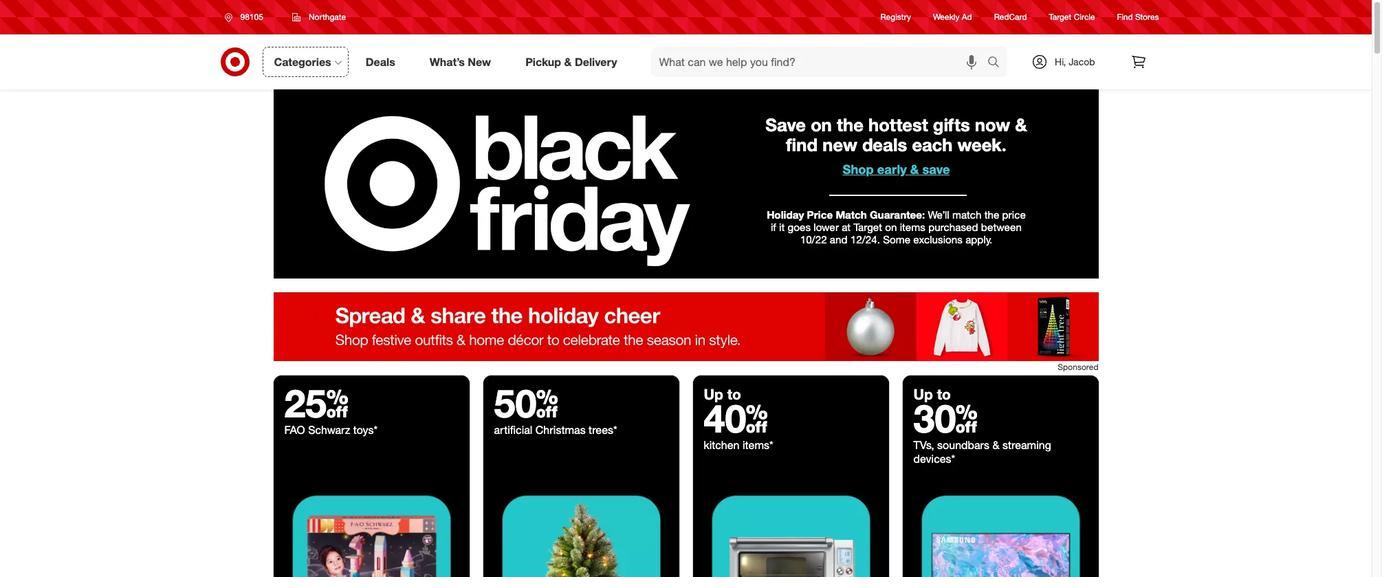 Task type: vqa. For each thing, say whether or not it's contained in the screenshot.
leftmost Up To
yes



Task type: describe. For each thing, give the bounding box(es) containing it.
& inside tvs, soundbars & streaming devices*
[[993, 438, 1000, 452]]

match
[[953, 208, 982, 221]]

pickup & delivery link
[[514, 47, 635, 77]]

on inside save on the hottest gifts now & find new deals each week.
[[811, 115, 832, 136]]

& right pickup
[[565, 55, 572, 69]]

we'll
[[928, 208, 950, 221]]

redcard link
[[995, 11, 1028, 23]]

target black friday image for tvs, soundbars & streaming devices*
[[903, 477, 1099, 577]]

trees*
[[589, 423, 618, 437]]

tvs, soundbars & streaming devices*
[[914, 438, 1052, 466]]

gifts
[[934, 115, 971, 136]]

apply.
[[966, 233, 993, 246]]

search button
[[982, 47, 1015, 80]]

sponsored
[[1058, 362, 1099, 372]]

toys*
[[353, 423, 378, 437]]

devices*
[[914, 452, 956, 466]]

redcard
[[995, 12, 1028, 22]]

ad
[[962, 12, 973, 22]]

& inside save on the hottest gifts now & find new deals each week.
[[1016, 115, 1028, 136]]

delivery
[[575, 55, 618, 69]]

between
[[982, 221, 1022, 234]]

25 fao schwarz toys*
[[285, 380, 378, 437]]

new
[[823, 134, 858, 155]]

now
[[976, 115, 1011, 136]]

save
[[923, 162, 950, 177]]

price
[[1003, 208, 1026, 221]]

up to for 40
[[704, 385, 742, 403]]

weekly ad link
[[934, 11, 973, 23]]

goes
[[788, 221, 811, 234]]

deals
[[863, 134, 908, 155]]

to for 30
[[938, 385, 952, 403]]

exclusions
[[914, 233, 963, 246]]

50 artificial christmas trees*
[[494, 380, 618, 437]]

each
[[913, 134, 953, 155]]

soundbars
[[938, 438, 990, 452]]

25
[[285, 380, 349, 427]]

10/22
[[801, 233, 827, 246]]

lower
[[814, 221, 839, 234]]

and
[[830, 233, 848, 246]]

save
[[766, 115, 806, 136]]

early
[[878, 162, 907, 177]]

some
[[884, 233, 911, 246]]

hottest
[[869, 115, 929, 136]]

christmas
[[536, 423, 586, 437]]

deals link
[[354, 47, 413, 77]]

kitchen
[[704, 438, 740, 452]]

find
[[1118, 12, 1134, 22]]

weekly ad
[[934, 12, 973, 22]]

registry link
[[881, 11, 912, 23]]

items*
[[743, 438, 774, 452]]

50
[[494, 380, 559, 427]]

pickup & delivery
[[526, 55, 618, 69]]

categories link
[[262, 47, 349, 77]]

target inside we'll match the price if it goes lower at target on items purchased between 10/22 and 12/24. some exclusions apply.
[[854, 221, 883, 234]]



Task type: locate. For each thing, give the bounding box(es) containing it.
target circle
[[1050, 12, 1096, 22]]

what's
[[430, 55, 465, 69]]

tvs,
[[914, 438, 935, 452]]

week.
[[958, 134, 1007, 155]]

to
[[728, 385, 742, 403], [938, 385, 952, 403]]

target black friday image for kitchen items*
[[693, 477, 889, 577]]

stores
[[1136, 12, 1160, 22]]

shop
[[843, 162, 874, 177]]

up to
[[704, 385, 742, 403], [914, 385, 952, 403]]

to up the kitchen items* at bottom
[[728, 385, 742, 403]]

if
[[771, 221, 777, 234]]

up for 30
[[914, 385, 934, 403]]

advertisement region
[[274, 292, 1099, 361]]

0 vertical spatial on
[[811, 115, 832, 136]]

0 horizontal spatial target
[[854, 221, 883, 234]]

target
[[1050, 12, 1072, 22], [854, 221, 883, 234]]

2 to from the left
[[938, 385, 952, 403]]

4 target black friday image from the left
[[903, 477, 1099, 577]]

the inside we'll match the price if it goes lower at target on items purchased between 10/22 and 12/24. some exclusions apply.
[[985, 208, 1000, 221]]

search
[[982, 56, 1015, 70]]

artificial
[[494, 423, 533, 437]]

40
[[704, 395, 768, 442]]

0 horizontal spatial on
[[811, 115, 832, 136]]

the left price
[[985, 208, 1000, 221]]

items
[[900, 221, 926, 234]]

2 up from the left
[[914, 385, 934, 403]]

at
[[842, 221, 851, 234]]

find stores
[[1118, 12, 1160, 22]]

target right at
[[854, 221, 883, 234]]

& left save
[[911, 162, 920, 177]]

northgate
[[309, 12, 346, 22]]

black friday deals image
[[274, 89, 1099, 279]]

the
[[837, 115, 864, 136], [985, 208, 1000, 221]]

target black friday image for artificial christmas trees*
[[483, 477, 679, 577]]

new
[[468, 55, 491, 69]]

30
[[914, 395, 978, 442]]

on
[[811, 115, 832, 136], [886, 221, 898, 234]]

0 vertical spatial target
[[1050, 12, 1072, 22]]

to for 40
[[728, 385, 742, 403]]

on left items
[[886, 221, 898, 234]]

1 vertical spatial the
[[985, 208, 1000, 221]]

guarantee:
[[870, 208, 926, 221]]

1 up from the left
[[704, 385, 724, 403]]

the inside save on the hottest gifts now & find new deals each week.
[[837, 115, 864, 136]]

what's new
[[430, 55, 491, 69]]

0 horizontal spatial up to
[[704, 385, 742, 403]]

on right save
[[811, 115, 832, 136]]

schwarz
[[308, 423, 350, 437]]

hi, jacob
[[1055, 56, 1096, 67]]

98105 button
[[216, 5, 278, 30]]

the for on
[[837, 115, 864, 136]]

to up soundbars
[[938, 385, 952, 403]]

target circle link
[[1050, 11, 1096, 23]]

streaming
[[1003, 438, 1052, 452]]

price
[[807, 208, 833, 221]]

shop early & save
[[843, 162, 950, 177]]

northgate button
[[283, 5, 355, 30]]

2 target black friday image from the left
[[483, 477, 679, 577]]

pickup
[[526, 55, 561, 69]]

find
[[787, 134, 818, 155]]

hi,
[[1055, 56, 1067, 67]]

holiday
[[767, 208, 805, 221]]

& left streaming
[[993, 438, 1000, 452]]

it
[[780, 221, 785, 234]]

the up shop
[[837, 115, 864, 136]]

up to up tvs,
[[914, 385, 952, 403]]

98105
[[240, 12, 263, 22]]

what's new link
[[418, 47, 509, 77]]

target inside 'link'
[[1050, 12, 1072, 22]]

target black friday image for fao schwarz toys*
[[274, 477, 470, 577]]

1 up to from the left
[[704, 385, 742, 403]]

holiday price match guarantee:
[[767, 208, 926, 221]]

up to for 30
[[914, 385, 952, 403]]

registry
[[881, 12, 912, 22]]

2 up to from the left
[[914, 385, 952, 403]]

we'll match the price if it goes lower at target on items purchased between 10/22 and 12/24. some exclusions apply.
[[771, 208, 1026, 246]]

12/24.
[[851, 233, 881, 246]]

save on the hottest gifts now & find new deals each week.
[[766, 115, 1028, 155]]

1 horizontal spatial on
[[886, 221, 898, 234]]

What can we help you find? suggestions appear below search field
[[651, 47, 992, 77]]

1 horizontal spatial the
[[985, 208, 1000, 221]]

deals
[[366, 55, 395, 69]]

1 vertical spatial on
[[886, 221, 898, 234]]

0 horizontal spatial to
[[728, 385, 742, 403]]

0 vertical spatial the
[[837, 115, 864, 136]]

up to up kitchen
[[704, 385, 742, 403]]

up
[[704, 385, 724, 403], [914, 385, 934, 403]]

3 target black friday image from the left
[[693, 477, 889, 577]]

target black friday image
[[274, 477, 470, 577], [483, 477, 679, 577], [693, 477, 889, 577], [903, 477, 1099, 577]]

on inside we'll match the price if it goes lower at target on items purchased between 10/22 and 12/24. some exclusions apply.
[[886, 221, 898, 234]]

jacob
[[1069, 56, 1096, 67]]

match
[[836, 208, 868, 221]]

1 to from the left
[[728, 385, 742, 403]]

1 horizontal spatial to
[[938, 385, 952, 403]]

circle
[[1075, 12, 1096, 22]]

1 horizontal spatial up
[[914, 385, 934, 403]]

1 target black friday image from the left
[[274, 477, 470, 577]]

the for match
[[985, 208, 1000, 221]]

fao
[[285, 423, 305, 437]]

0 horizontal spatial the
[[837, 115, 864, 136]]

& right now
[[1016, 115, 1028, 136]]

up up tvs,
[[914, 385, 934, 403]]

weekly
[[934, 12, 960, 22]]

find stores link
[[1118, 11, 1160, 23]]

0 horizontal spatial up
[[704, 385, 724, 403]]

up up kitchen
[[704, 385, 724, 403]]

target left circle in the top right of the page
[[1050, 12, 1072, 22]]

categories
[[274, 55, 331, 69]]

up for 40
[[704, 385, 724, 403]]

&
[[565, 55, 572, 69], [1016, 115, 1028, 136], [911, 162, 920, 177], [993, 438, 1000, 452]]

purchased
[[929, 221, 979, 234]]

1 horizontal spatial up to
[[914, 385, 952, 403]]

kitchen items*
[[704, 438, 774, 452]]

1 vertical spatial target
[[854, 221, 883, 234]]

1 horizontal spatial target
[[1050, 12, 1072, 22]]



